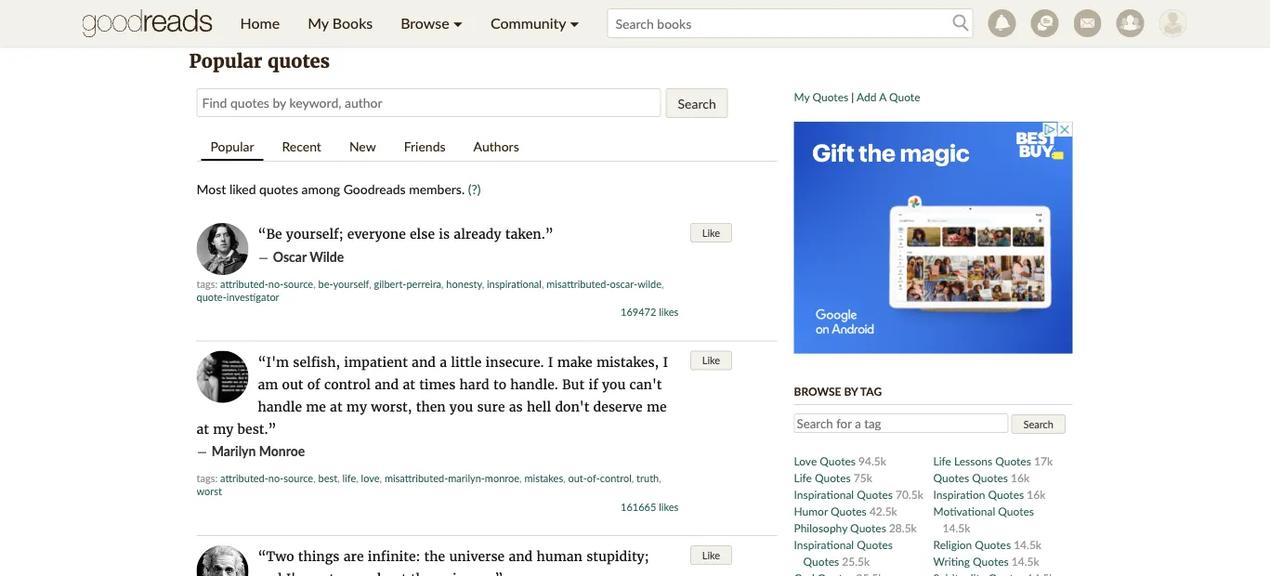Task type: vqa. For each thing, say whether or not it's contained in the screenshot.
Source to the top
yes



Task type: locate. For each thing, give the bounding box(es) containing it.
inspirational quotes quotes link
[[794, 538, 893, 568]]

1 horizontal spatial i
[[663, 354, 669, 370]]

1 horizontal spatial life
[[934, 454, 952, 468]]

0 vertical spatial browse
[[401, 14, 450, 32]]

0 horizontal spatial ▾
[[454, 14, 463, 32]]

"two things are infinite: the universe and human stupidity; and i'm not sure about the universe."
[[258, 549, 649, 576]]

mistakes link
[[525, 472, 564, 485]]

― inside "be yourself; everyone else is already taken." ― oscar wilde
[[258, 249, 269, 265]]

the up universe."
[[425, 549, 445, 565]]

universe
[[449, 549, 505, 565]]

None submit
[[666, 88, 729, 118], [1012, 415, 1066, 434], [666, 88, 729, 118], [1012, 415, 1066, 434]]

popular up liked
[[211, 138, 254, 154]]

quotes down inspiration quotes link
[[999, 504, 1035, 518]]

▾ right community on the top
[[570, 14, 580, 32]]

source left best
[[284, 472, 313, 485]]

tags: up worst link
[[197, 472, 218, 485]]

tags: up quote-
[[197, 278, 218, 290]]

1 vertical spatial tags:
[[197, 472, 218, 485]]

like link for "be yourself; everyone else is already taken."
[[691, 223, 733, 243]]

14.5k up religion
[[943, 521, 971, 535]]

like for "be yourself; everyone else is already taken."
[[703, 226, 721, 239]]

everyone
[[348, 226, 406, 243]]

gilbert-
[[374, 278, 407, 290]]

1 attributed-no-source link from the top
[[220, 278, 313, 290]]

inspirational down "philosophy"
[[794, 538, 855, 551]]

writing
[[934, 555, 971, 568]]

16k down 17k
[[1028, 488, 1046, 501]]

▾ for community ▾
[[570, 14, 580, 32]]

▾ inside popup button
[[454, 14, 463, 32]]

"two
[[258, 549, 294, 565]]

2 ▾ from the left
[[570, 14, 580, 32]]

advertisement region
[[185, 0, 1086, 36], [794, 122, 1073, 354]]

inspirational inside love quotes 94.5k life quotes 75k inspirational quotes 70.5k humor quotes 42.5k philosophy quotes 28.5k
[[794, 488, 855, 501]]

0 horizontal spatial misattributed-
[[385, 472, 448, 485]]

0 vertical spatial the
[[425, 549, 445, 565]]

2 attributed- from the top
[[220, 472, 269, 485]]

0 vertical spatial no-
[[269, 278, 284, 290]]

out-of-control link
[[568, 472, 632, 485]]

0 horizontal spatial browse
[[401, 14, 450, 32]]

, up 169472 likes link
[[662, 278, 664, 290]]

my left "|"
[[794, 90, 810, 103]]

attributed-no-source link down monroe
[[220, 472, 313, 485]]

and down "two
[[258, 571, 282, 576]]

0 horizontal spatial me
[[306, 398, 326, 415]]

0 horizontal spatial at
[[197, 421, 209, 437]]

1 vertical spatial source
[[284, 472, 313, 485]]

0 vertical spatial tags:
[[197, 278, 218, 290]]

0 vertical spatial control
[[324, 376, 371, 393]]

but
[[563, 376, 585, 393]]

life inside life lessons quotes 17k quotes quotes 16k inspiration quotes 16k motivational quotes 14.5k religion quotes 14.5k writing quotes 14.5k
[[934, 454, 952, 468]]

at up worst,
[[403, 376, 416, 393]]

control left truth link
[[600, 472, 632, 485]]

sure down to
[[477, 398, 505, 415]]

inspirational
[[794, 488, 855, 501], [794, 538, 855, 551]]

like for "i'm selfish, impatient and a little insecure. i make mistakes, i am out of control and at times hard to handle. but if you can't handle me at my worst, then you sure as hell don't deserve me at my best."
[[703, 354, 721, 367]]

impatient
[[344, 354, 408, 370]]

Search books text field
[[608, 8, 974, 38]]

best link
[[318, 472, 338, 485]]

no-
[[269, 278, 284, 290], [269, 472, 284, 485]]

1 inspirational from the top
[[794, 488, 855, 501]]

0 horizontal spatial my
[[308, 14, 329, 32]]

1 like from the top
[[703, 226, 721, 239]]

0 vertical spatial attributed-no-source link
[[220, 278, 313, 290]]

0 vertical spatial ―
[[258, 249, 269, 265]]

i right mistakes,
[[663, 354, 669, 370]]

1 no- from the top
[[269, 278, 284, 290]]

― inside '"i'm selfish, impatient and a little insecure. i make mistakes, i am out of control and at times hard to handle. but if you can't handle me at my worst, then you sure as hell don't deserve me at my best." ― marilyn monroe'
[[197, 443, 208, 460]]

quotes down inspirational quotes link
[[831, 504, 867, 518]]

browse inside popup button
[[401, 14, 450, 32]]

quotes up 42.5k on the bottom of page
[[857, 488, 893, 501]]

community ▾ button
[[477, 0, 594, 46]]

inspirational down life quotes link
[[794, 488, 855, 501]]

0 horizontal spatial you
[[450, 398, 473, 415]]

attributed-no-source link up investigator
[[220, 278, 313, 290]]

2 likes from the top
[[659, 501, 679, 513]]

0 vertical spatial sure
[[477, 398, 505, 415]]

2 vertical spatial at
[[197, 421, 209, 437]]

2 no- from the top
[[269, 472, 284, 485]]

control inside the tags: attributed-no-source , best , life , love , misattributed-marilyn-monroe , mistakes , out-of-control , truth , worst 161665 likes
[[600, 472, 632, 485]]

no- inside tags: attributed-no-source , be-yourself , gilbert-perreira , honesty , inspirational , misattributed-oscar-wilde , quote-investigator 169472 likes
[[269, 278, 284, 290]]

1 attributed- from the top
[[220, 278, 269, 290]]

you down hard on the bottom left
[[450, 398, 473, 415]]

|
[[852, 90, 855, 103]]

0 vertical spatial life
[[934, 454, 952, 468]]

1 horizontal spatial misattributed-
[[547, 278, 610, 290]]

17k
[[1035, 454, 1053, 468]]

Search for a tag text field
[[794, 414, 1009, 433]]

bob builder image
[[1160, 9, 1188, 37]]

1 vertical spatial no-
[[269, 472, 284, 485]]

0 vertical spatial source
[[284, 278, 313, 290]]

1 vertical spatial like link
[[691, 351, 733, 370]]

inspirational
[[487, 278, 542, 290]]

tags: for "i'm selfish, impatient and a little insecure. i make mistakes, i am out of control and at times hard to handle. but if you can't handle me at my worst, then you sure as hell don't deserve me at my best."
[[197, 472, 218, 485]]

tags: inside the tags: attributed-no-source , best , life , love , misattributed-marilyn-monroe , mistakes , out-of-control , truth , worst 161665 likes
[[197, 472, 218, 485]]

i'm selfish, impatient and a little insecure. i make mistakes, i am out of control image
[[197, 351, 249, 420]]

attributed-no-source link
[[220, 278, 313, 290], [220, 472, 313, 485]]

2 vertical spatial like link
[[691, 546, 733, 565]]

1 vertical spatial at
[[330, 398, 343, 415]]

marilyn-
[[448, 472, 485, 485]]

friends
[[404, 138, 446, 154]]

16k down the life lessons quotes link
[[1012, 471, 1030, 484]]

0 vertical spatial like
[[703, 226, 721, 239]]

my up marilyn
[[213, 421, 234, 437]]

2 vertical spatial like
[[703, 549, 721, 562]]

the down infinite:
[[411, 571, 432, 576]]

me
[[306, 398, 326, 415], [647, 398, 667, 415]]

perreira
[[407, 278, 442, 290]]

42.5k
[[870, 504, 898, 518]]

2 me from the left
[[647, 398, 667, 415]]

1 horizontal spatial ―
[[258, 249, 269, 265]]

life down love
[[794, 471, 812, 484]]

1 vertical spatial you
[[450, 398, 473, 415]]

1 vertical spatial ―
[[197, 443, 208, 460]]

1 horizontal spatial sure
[[477, 398, 505, 415]]

, up 161665 likes link
[[659, 472, 662, 485]]

browse right books
[[401, 14, 450, 32]]

authors
[[474, 138, 519, 154]]

1 vertical spatial life
[[794, 471, 812, 484]]

1 source from the top
[[284, 278, 313, 290]]

home
[[240, 14, 280, 32]]

attributed- inside tags: attributed-no-source , be-yourself , gilbert-perreira , honesty , inspirational , misattributed-oscar-wilde , quote-investigator 169472 likes
[[220, 278, 269, 290]]

1 vertical spatial browse
[[794, 384, 842, 398]]

161665
[[621, 501, 657, 513]]

tag
[[861, 384, 883, 398]]

popular down the home link in the top of the page
[[189, 50, 263, 73]]

control inside '"i'm selfish, impatient and a little insecure. i make mistakes, i am out of control and at times hard to handle. but if you can't handle me at my worst, then you sure as hell don't deserve me at my best." ― marilyn monroe'
[[324, 376, 371, 393]]

at down "i'm selfish, impatient and a little insecure. i make mistakes, i am out of control" image
[[197, 421, 209, 437]]

you right if
[[602, 376, 626, 393]]

0 vertical spatial inspirational
[[794, 488, 855, 501]]

0 vertical spatial my
[[308, 14, 329, 32]]

religion
[[934, 538, 973, 551]]

writing quotes link
[[934, 555, 1012, 568]]

1 horizontal spatial my
[[794, 90, 810, 103]]

life inside love quotes 94.5k life quotes 75k inspirational quotes 70.5k humor quotes 42.5k philosophy quotes 28.5k
[[794, 471, 812, 484]]

quotes right liked
[[259, 181, 298, 197]]

1 vertical spatial my
[[794, 90, 810, 103]]

most liked quotes among goodreads members. (?)
[[197, 181, 481, 197]]

1 vertical spatial sure
[[338, 571, 366, 576]]

14.5k down motivational quotes "link"
[[1014, 538, 1042, 551]]

out-
[[568, 472, 587, 485]]

sure down the are
[[338, 571, 366, 576]]

Find quotes by keyword, author text field
[[197, 88, 662, 117]]

1 ▾ from the left
[[454, 14, 463, 32]]

i left make
[[548, 354, 554, 370]]

1 vertical spatial my
[[213, 421, 234, 437]]

about
[[370, 571, 407, 576]]

0 vertical spatial attributed-
[[220, 278, 269, 290]]

(?)
[[468, 181, 481, 197]]

sure inside '"i'm selfish, impatient and a little insecure. i make mistakes, i am out of control and at times hard to handle. but if you can't handle me at my worst, then you sure as hell don't deserve me at my best." ― marilyn monroe'
[[477, 398, 505, 415]]

menu
[[226, 0, 594, 46]]

my books link
[[294, 0, 387, 46]]

1 horizontal spatial at
[[330, 398, 343, 415]]

attributed- down marilyn
[[220, 472, 269, 485]]

my left books
[[308, 14, 329, 32]]

quote-investigator link
[[197, 291, 279, 303]]

quotes up motivational quotes "link"
[[989, 488, 1025, 501]]

browse ▾ button
[[387, 0, 477, 46]]

169472
[[621, 306, 657, 318]]

1 likes from the top
[[659, 306, 679, 318]]

0 horizontal spatial i
[[548, 354, 554, 370]]

my left worst,
[[347, 398, 367, 415]]

me down of
[[306, 398, 326, 415]]

0 vertical spatial misattributed-
[[547, 278, 610, 290]]

likes
[[659, 306, 679, 318], [659, 501, 679, 513]]

life quotes link
[[794, 471, 854, 484]]

likes right 161665
[[659, 501, 679, 513]]

16k
[[1012, 471, 1030, 484], [1028, 488, 1046, 501]]

source inside tags: attributed-no-source , be-yourself , gilbert-perreira , honesty , inspirational , misattributed-oscar-wilde , quote-investigator 169472 likes
[[284, 278, 313, 290]]

1 vertical spatial likes
[[659, 501, 679, 513]]

inspirational link
[[487, 278, 542, 290]]

browse left by
[[794, 384, 842, 398]]

no- inside the tags: attributed-no-source , best , life , love , misattributed-marilyn-monroe , mistakes , out-of-control , truth , worst 161665 likes
[[269, 472, 284, 485]]

2 source from the top
[[284, 472, 313, 485]]

quotes down love quotes link
[[815, 471, 851, 484]]

not
[[313, 571, 335, 576]]

1 vertical spatial control
[[600, 472, 632, 485]]

1 horizontal spatial my
[[347, 398, 367, 415]]

attributed- for "i'm selfish, impatient and a little insecure. i make mistakes, i am out of control and at times hard to handle. but if you can't handle me at my worst, then you sure as hell don't deserve me at my best."
[[220, 472, 269, 485]]

source left be-
[[284, 278, 313, 290]]

add
[[857, 90, 877, 103]]

1 tags: from the top
[[197, 278, 218, 290]]

0 horizontal spatial control
[[324, 376, 371, 393]]

0 horizontal spatial ―
[[197, 443, 208, 460]]

2 like from the top
[[703, 354, 721, 367]]

is
[[439, 226, 450, 243]]

oscar wilde image
[[197, 223, 249, 275]]

1 like link from the top
[[691, 223, 733, 243]]

14.5k down religion quotes link
[[1012, 555, 1040, 568]]

▾
[[454, 14, 463, 32], [570, 14, 580, 32]]

browse ▾
[[401, 14, 463, 32]]

am
[[258, 376, 278, 393]]

at down selfish,
[[330, 398, 343, 415]]

best
[[318, 472, 338, 485]]

― down "be
[[258, 249, 269, 265]]

at
[[403, 376, 416, 393], [330, 398, 343, 415], [197, 421, 209, 437]]

0 vertical spatial popular
[[189, 50, 263, 73]]

1 horizontal spatial ▾
[[570, 14, 580, 32]]

quotes up 25.5k
[[857, 538, 893, 551]]

▾ left community on the top
[[454, 14, 463, 32]]

the
[[425, 549, 445, 565], [411, 571, 432, 576]]

likes inside the tags: attributed-no-source , best , life , love , misattributed-marilyn-monroe , mistakes , out-of-control , truth , worst 161665 likes
[[659, 501, 679, 513]]

source for yourself;
[[284, 278, 313, 290]]

popular quotes
[[189, 50, 330, 73]]

1 horizontal spatial control
[[600, 472, 632, 485]]

0 vertical spatial like link
[[691, 223, 733, 243]]

1 me from the left
[[306, 398, 326, 415]]

life lessons quotes 17k quotes quotes 16k inspiration quotes 16k motivational quotes 14.5k religion quotes 14.5k writing quotes 14.5k
[[934, 454, 1053, 568]]

humor quotes link
[[794, 504, 870, 518]]

inspiration
[[934, 488, 986, 501]]

inspirational quotes quotes
[[794, 538, 893, 568]]

quotes left "|"
[[813, 90, 849, 103]]

my group discussions image
[[1032, 9, 1059, 37]]

0 horizontal spatial sure
[[338, 571, 366, 576]]

, left "honesty" link at left
[[442, 278, 444, 290]]

like link for "two things are infinite: the universe and human stupidity; and i'm not sure about the universe."
[[691, 546, 733, 565]]

to
[[494, 376, 507, 393]]

▾ inside dropdown button
[[570, 14, 580, 32]]

2 tags: from the top
[[197, 472, 218, 485]]

1 horizontal spatial browse
[[794, 384, 842, 398]]

life
[[934, 454, 952, 468], [794, 471, 812, 484]]

1 vertical spatial attributed-
[[220, 472, 269, 485]]

control right of
[[324, 376, 371, 393]]

misattributed- right the "inspirational"
[[547, 278, 610, 290]]

love quotes link
[[794, 454, 859, 468]]

source inside the tags: attributed-no-source , best , life , love , misattributed-marilyn-monroe , mistakes , out-of-control , truth , worst 161665 likes
[[284, 472, 313, 485]]

monroe
[[485, 472, 520, 485]]

life left lessons
[[934, 454, 952, 468]]

, left truth
[[632, 472, 634, 485]]

most
[[197, 181, 226, 197]]

― left marilyn
[[197, 443, 208, 460]]

me down can't
[[647, 398, 667, 415]]

1 horizontal spatial me
[[647, 398, 667, 415]]

no- up investigator
[[269, 278, 284, 290]]

0 vertical spatial my
[[347, 398, 367, 415]]

1 vertical spatial popular
[[211, 138, 254, 154]]

notifications image
[[989, 9, 1017, 37]]

misattributed-oscar-wilde link
[[547, 278, 662, 290]]

no- down monroe
[[269, 472, 284, 485]]

popular
[[189, 50, 263, 73], [211, 138, 254, 154]]

recent
[[282, 138, 322, 154]]

attributed-
[[220, 278, 269, 290], [220, 472, 269, 485]]

0 vertical spatial at
[[403, 376, 416, 393]]

quotes down the home link in the top of the page
[[268, 50, 330, 73]]

2 like link from the top
[[691, 351, 733, 370]]

75k
[[854, 471, 873, 484]]

1 horizontal spatial you
[[602, 376, 626, 393]]

mistakes
[[525, 472, 564, 485]]

, right life
[[380, 472, 382, 485]]

browse for browse by tag
[[794, 384, 842, 398]]

new
[[349, 138, 376, 154]]

attributed- up quote-investigator link on the bottom left of the page
[[220, 278, 269, 290]]

liked
[[230, 181, 256, 197]]

, down 'taken."'
[[542, 278, 544, 290]]

little
[[451, 354, 482, 370]]

0 vertical spatial likes
[[659, 306, 679, 318]]

2 attributed-no-source link from the top
[[220, 472, 313, 485]]

1 vertical spatial inspirational
[[794, 538, 855, 551]]

likes right the 169472
[[659, 306, 679, 318]]

, left out-
[[564, 472, 566, 485]]

attributed- inside the tags: attributed-no-source , best , life , love , misattributed-marilyn-monroe , mistakes , out-of-control , truth , worst 161665 likes
[[220, 472, 269, 485]]

misattributed- right love link
[[385, 472, 448, 485]]

1 vertical spatial misattributed-
[[385, 472, 448, 485]]

2 horizontal spatial at
[[403, 376, 416, 393]]

3 like from the top
[[703, 549, 721, 562]]

0 horizontal spatial life
[[794, 471, 812, 484]]

misattributed- inside the tags: attributed-no-source , best , life , love , misattributed-marilyn-monroe , mistakes , out-of-control , truth , worst 161665 likes
[[385, 472, 448, 485]]

―
[[258, 249, 269, 265], [197, 443, 208, 460]]

mistakes,
[[597, 354, 659, 370]]

169472 likes link
[[621, 306, 679, 318]]

and up worst,
[[375, 376, 399, 393]]

Search for books to add to your shelves search field
[[608, 8, 974, 38]]

1 vertical spatial attributed-no-source link
[[220, 472, 313, 485]]

2 inspirational from the top
[[794, 538, 855, 551]]

3 like link from the top
[[691, 546, 733, 565]]

honesty
[[447, 278, 482, 290]]

love
[[361, 472, 380, 485]]

control
[[324, 376, 371, 393], [600, 472, 632, 485]]

tags: inside tags: attributed-no-source , be-yourself , gilbert-perreira , honesty , inspirational , misattributed-oscar-wilde , quote-investigator 169472 likes
[[197, 278, 218, 290]]

1 vertical spatial like
[[703, 354, 721, 367]]



Task type: describe. For each thing, give the bounding box(es) containing it.
attributed-no-source link for "be yourself; everyone else is already taken."
[[220, 278, 313, 290]]

, left the gilbert-
[[369, 278, 372, 290]]

life link
[[343, 472, 356, 485]]

community ▾
[[491, 14, 580, 32]]

tags: attributed-no-source , be-yourself , gilbert-perreira , honesty , inspirational , misattributed-oscar-wilde , quote-investigator 169472 likes
[[197, 278, 679, 318]]

0 vertical spatial advertisement region
[[185, 0, 1086, 36]]

hard
[[460, 376, 490, 393]]

if
[[589, 376, 599, 393]]

quote-
[[197, 291, 227, 303]]

handle.
[[511, 376, 559, 393]]

quotes down "philosophy"
[[804, 555, 840, 568]]

already
[[454, 226, 502, 243]]

1 vertical spatial advertisement region
[[794, 122, 1073, 354]]

new link
[[340, 133, 386, 159]]

▾ for browse ▾
[[454, 14, 463, 32]]

, left best
[[313, 472, 316, 485]]

oscar
[[273, 249, 307, 265]]

inspirational quotes link
[[794, 488, 896, 501]]

yourself;
[[286, 226, 344, 243]]

161665 likes link
[[621, 501, 679, 513]]

quotes up life quotes link
[[820, 454, 856, 468]]

a
[[440, 354, 447, 370]]

quotes up writing quotes link
[[976, 538, 1012, 551]]

inspirational inside inspirational quotes quotes
[[794, 538, 855, 551]]

marilyn
[[212, 443, 256, 459]]

humor
[[794, 504, 828, 518]]

make
[[558, 354, 593, 370]]

home link
[[226, 0, 294, 46]]

sure inside "two things are infinite: the universe and human stupidity; and i'm not sure about the universe."
[[338, 571, 366, 576]]

things
[[298, 549, 340, 565]]

"be yourself; everyone else is already taken." ― oscar wilde
[[258, 226, 554, 265]]

browse for browse ▾
[[401, 14, 450, 32]]

tags: for "be yourself; everyone else is already taken."
[[197, 278, 218, 290]]

"i'm
[[258, 354, 289, 370]]

1 vertical spatial 16k
[[1028, 488, 1046, 501]]

no- for "i'm selfish, impatient and a little insecure. i make mistakes, i am out of control and at times hard to handle. but if you can't handle me at my worst, then you sure as hell don't deserve me at my best."
[[269, 472, 284, 485]]

as
[[509, 398, 523, 415]]

infinite:
[[368, 549, 421, 565]]

2 vertical spatial 14.5k
[[1012, 555, 1040, 568]]

can't
[[630, 376, 662, 393]]

25.5k
[[843, 555, 870, 568]]

wilde
[[310, 249, 344, 265]]

quotes down the life lessons quotes link
[[973, 471, 1009, 484]]

truth link
[[637, 472, 659, 485]]

, left life
[[338, 472, 340, 485]]

deserve
[[594, 398, 643, 415]]

my books
[[308, 14, 373, 32]]

, left love link
[[356, 472, 359, 485]]

like for "two things are infinite: the universe and human stupidity; and i'm not sure about the universe."
[[703, 549, 721, 562]]

0 horizontal spatial my
[[213, 421, 234, 437]]

worst,
[[371, 398, 412, 415]]

and left a
[[412, 354, 436, 370]]

2 i from the left
[[663, 354, 669, 370]]

"i'm selfish, impatient and a little insecure. i make mistakes, i am out of control and at times hard to handle. but if you can't handle me at my worst, then you sure as hell don't deserve me at my best." ― marilyn monroe
[[197, 354, 669, 460]]

authors link
[[464, 133, 529, 159]]

else
[[410, 226, 435, 243]]

recent link
[[273, 133, 331, 159]]

monroe
[[259, 443, 305, 459]]

motivational
[[934, 504, 996, 518]]

quotes down 42.5k on the bottom of page
[[851, 521, 887, 535]]

human
[[537, 549, 583, 565]]

motivational quotes link
[[934, 504, 1035, 518]]

and left human
[[509, 549, 533, 565]]

yourself
[[333, 278, 369, 290]]

, left mistakes link
[[520, 472, 522, 485]]

love link
[[361, 472, 380, 485]]

likes inside tags: attributed-no-source , be-yourself , gilbert-perreira , honesty , inspirational , misattributed-oscar-wilde , quote-investigator 169472 likes
[[659, 306, 679, 318]]

quotes up inspiration
[[934, 471, 970, 484]]

my quotes | add a quote
[[794, 90, 921, 103]]

love
[[794, 454, 817, 468]]

universe."
[[436, 571, 503, 576]]

oscar-
[[610, 278, 638, 290]]

70.5k
[[896, 488, 924, 501]]

attributed-no-source link for "i'm selfish, impatient and a little insecure. i make mistakes, i am out of control and at times hard to handle. but if you can't handle me at my worst, then you sure as hell don't deserve me at my best."
[[220, 472, 313, 485]]

attributed- for "be yourself; everyone else is already taken."
[[220, 278, 269, 290]]

i'm
[[286, 571, 309, 576]]

my for my quotes | add a quote
[[794, 90, 810, 103]]

misattributed- inside tags: attributed-no-source , be-yourself , gilbert-perreira , honesty , inspirational , misattributed-oscar-wilde , quote-investigator 169472 likes
[[547, 278, 610, 290]]

of-
[[587, 472, 600, 485]]

honesty link
[[447, 278, 482, 290]]

0 vertical spatial you
[[602, 376, 626, 393]]

menu containing home
[[226, 0, 594, 46]]

by
[[845, 384, 858, 398]]

be-yourself link
[[318, 278, 369, 290]]

0 vertical spatial 16k
[[1012, 471, 1030, 484]]

my for my books
[[308, 14, 329, 32]]

insecure.
[[486, 354, 544, 370]]

my quotes link
[[794, 90, 849, 103]]

are
[[344, 549, 364, 565]]

out
[[282, 376, 304, 393]]

community
[[491, 14, 566, 32]]

0 vertical spatial 14.5k
[[943, 521, 971, 535]]

"be
[[258, 226, 282, 243]]

, left inspirational link
[[482, 278, 485, 290]]

1 i from the left
[[548, 354, 554, 370]]

gilbert-perreira link
[[374, 278, 442, 290]]

stupidity;
[[587, 549, 649, 565]]

like link for "i'm selfish, impatient and a little insecure. i make mistakes, i am out of control and at times hard to handle. but if you can't handle me at my worst, then you sure as hell don't deserve me at my best."
[[691, 351, 733, 370]]

inbox image
[[1074, 9, 1102, 37]]

source for selfish,
[[284, 472, 313, 485]]

investigator
[[227, 291, 279, 303]]

albert einstein image
[[197, 546, 249, 576]]

quotes down religion quotes link
[[973, 555, 1009, 568]]

, left be-
[[313, 278, 316, 290]]

friend requests image
[[1117, 9, 1145, 37]]

1 vertical spatial quotes
[[259, 181, 298, 197]]

popular for popular quotes
[[189, 50, 263, 73]]

1 vertical spatial the
[[411, 571, 432, 576]]

worst
[[197, 485, 222, 498]]

philosophy
[[794, 521, 848, 535]]

don't
[[555, 398, 590, 415]]

popular for popular
[[211, 138, 254, 154]]

1 vertical spatial 14.5k
[[1014, 538, 1042, 551]]

no- for "be yourself; everyone else is already taken."
[[269, 278, 284, 290]]

life
[[343, 472, 356, 485]]

misattributed-marilyn-monroe link
[[385, 472, 520, 485]]

quotes left 17k
[[996, 454, 1032, 468]]

browse by tag
[[794, 384, 883, 398]]

inspiration quotes link
[[934, 488, 1028, 501]]

a
[[880, 90, 887, 103]]

philosophy quotes link
[[794, 521, 890, 535]]

best."
[[238, 421, 277, 437]]

religion quotes link
[[934, 538, 1014, 551]]

0 vertical spatial quotes
[[268, 50, 330, 73]]



